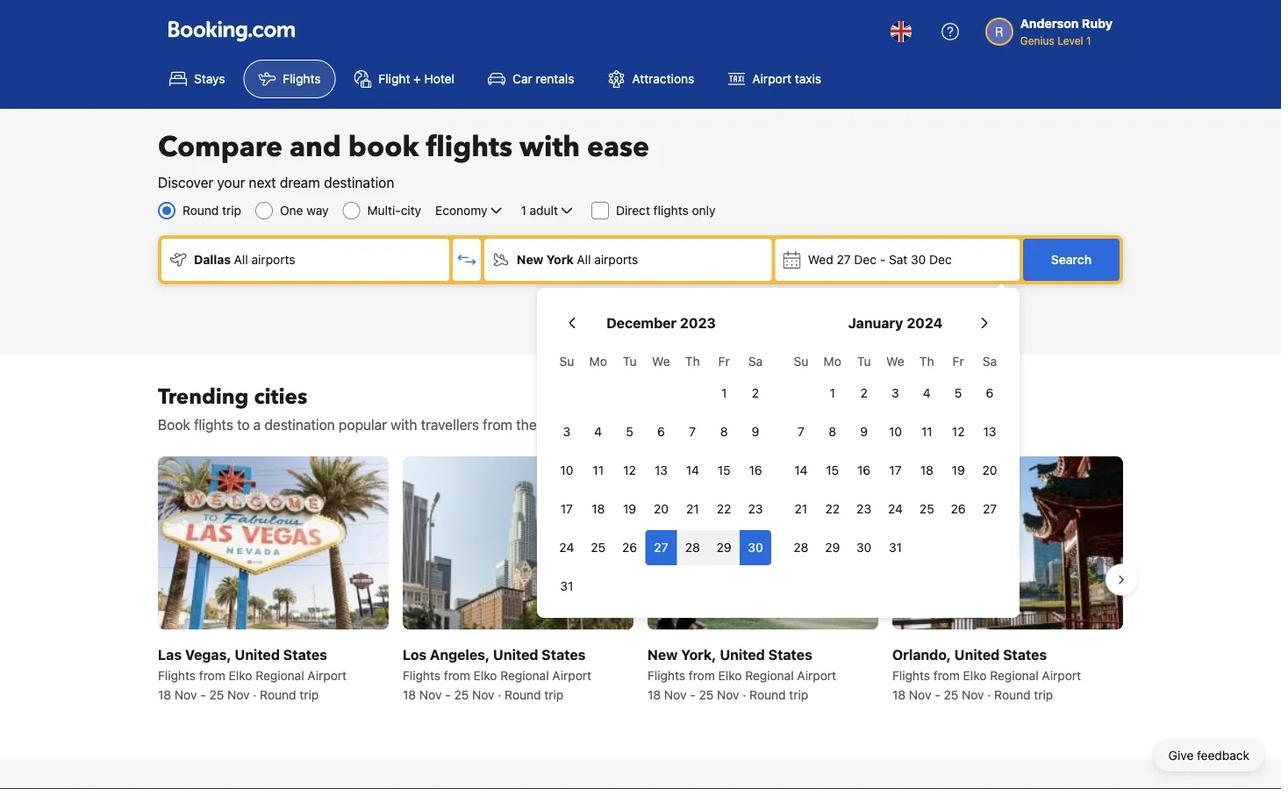 Task type: vqa. For each thing, say whether or not it's contained in the screenshot.
and
yes



Task type: describe. For each thing, give the bounding box(es) containing it.
11 January 2024 checkbox
[[912, 414, 943, 450]]

los angeles, united states flights from elko regional airport 18 nov - 25 nov · round trip
[[403, 646, 592, 702]]

elko for york,
[[719, 668, 742, 682]]

10 January 2024 checkbox
[[880, 414, 912, 450]]

genius
[[1021, 34, 1055, 47]]

26 December 2023 checkbox
[[614, 530, 646, 565]]

6 for the 6 option
[[658, 425, 665, 439]]

19 for 19 'checkbox'
[[623, 502, 637, 516]]

december 2023
[[607, 315, 716, 331]]

multi-
[[368, 203, 401, 218]]

sa for 2024
[[983, 354, 998, 369]]

orlando, united states flights from elko regional airport 18 nov - 25 nov · round trip
[[893, 646, 1082, 702]]

30 cell
[[740, 527, 772, 565]]

- for los angeles, united states
[[445, 687, 451, 702]]

10 December 2023 checkbox
[[551, 453, 583, 488]]

vegas,
[[185, 646, 231, 663]]

th for 2023
[[686, 354, 700, 369]]

mo for january
[[824, 354, 842, 369]]

13 January 2024 checkbox
[[975, 414, 1006, 450]]

6 January 2024 checkbox
[[975, 376, 1006, 411]]

december
[[607, 315, 677, 331]]

2024
[[907, 315, 943, 331]]

25 inside 25 january 2024 checkbox
[[920, 502, 935, 516]]

18 inside las vegas, united states flights from elko regional airport 18 nov - 25 nov · round trip
[[158, 687, 171, 702]]

destination inside compare and book flights with ease discover your next dream destination
[[324, 174, 395, 191]]

25 inside los angeles, united states flights from elko regional airport 18 nov - 25 nov · round trip
[[454, 687, 469, 702]]

round for new
[[750, 687, 786, 702]]

wed 27 dec - sat 30 dec
[[808, 252, 952, 267]]

elko for vegas,
[[229, 668, 252, 682]]

round inside orlando, united states flights from elko regional airport 18 nov - 25 nov · round trip
[[995, 687, 1031, 702]]

dallas
[[194, 252, 231, 267]]

2 23 from the left
[[857, 502, 872, 516]]

25 inside the new york, united states flights from elko regional airport 18 nov - 25 nov · round trip
[[699, 687, 714, 702]]

2023
[[680, 315, 716, 331]]

5 for 5 option
[[955, 386, 963, 400]]

with inside trending cities book flights to a destination popular with travellers from the united states
[[391, 417, 418, 433]]

1 inside checkbox
[[830, 386, 836, 400]]

airport taxis
[[753, 72, 822, 86]]

book
[[348, 128, 419, 166]]

8 January 2024 checkbox
[[817, 414, 849, 450]]

23 December 2023 checkbox
[[740, 492, 772, 527]]

mo for december
[[590, 354, 607, 369]]

27 inside popup button
[[837, 252, 851, 267]]

new york, united states flights from elko regional airport 18 nov - 25 nov · round trip
[[648, 646, 837, 702]]

21 January 2024 checkbox
[[786, 492, 817, 527]]

22 December 2023 checkbox
[[709, 492, 740, 527]]

22 for 22 december 2023 option
[[717, 502, 732, 516]]

search
[[1052, 252, 1092, 267]]

11 for 11 option
[[593, 463, 604, 478]]

9 for the 9 january 2024 'option' in the right bottom of the page
[[861, 425, 868, 439]]

flights for cities
[[194, 417, 233, 433]]

24 for 24 checkbox
[[560, 540, 575, 555]]

21 December 2023 checkbox
[[677, 492, 709, 527]]

popular
[[339, 417, 387, 433]]

orlando,
[[893, 646, 952, 663]]

flights up and
[[283, 72, 321, 86]]

trip for las
[[300, 687, 319, 702]]

new york all airports
[[517, 252, 639, 267]]

5 nov from the left
[[665, 687, 687, 702]]

round trip
[[183, 203, 241, 218]]

27 for 27 option at the bottom right of the page
[[983, 502, 998, 516]]

one way
[[280, 203, 329, 218]]

1 December 2023 checkbox
[[709, 376, 740, 411]]

next
[[249, 174, 276, 191]]

las
[[158, 646, 182, 663]]

30 for 30 option
[[857, 540, 872, 555]]

los
[[403, 646, 427, 663]]

only
[[692, 203, 716, 218]]

give feedback
[[1169, 749, 1250, 763]]

28 cell
[[677, 527, 709, 565]]

6 nov from the left
[[717, 687, 740, 702]]

adult
[[530, 203, 558, 218]]

18 January 2024 checkbox
[[912, 453, 943, 488]]

10 for 10 'checkbox'
[[561, 463, 574, 478]]

7 December 2023 checkbox
[[677, 414, 709, 450]]

ruby
[[1083, 16, 1113, 31]]

direct flights only
[[616, 203, 716, 218]]

new for york
[[517, 252, 544, 267]]

16 for the 16 january 2024 option
[[858, 463, 871, 478]]

1 inside the anderson ruby genius level 1
[[1087, 34, 1092, 47]]

5 January 2024 checkbox
[[943, 376, 975, 411]]

trending
[[158, 382, 249, 411]]

27 January 2024 checkbox
[[975, 492, 1006, 527]]

· for york,
[[743, 687, 747, 702]]

united inside orlando, united states flights from elko regional airport 18 nov - 25 nov · round trip
[[955, 646, 1000, 663]]

su for december
[[560, 354, 575, 369]]

multi-city
[[368, 203, 422, 218]]

los angeles, united states image
[[403, 457, 634, 630]]

- for new york, united states
[[690, 687, 696, 702]]

angeles,
[[430, 646, 490, 663]]

17 January 2024 checkbox
[[880, 453, 912, 488]]

book
[[158, 417, 190, 433]]

14 January 2024 checkbox
[[786, 453, 817, 488]]

elko inside orlando, united states flights from elko regional airport 18 nov - 25 nov · round trip
[[964, 668, 987, 682]]

your
[[217, 174, 245, 191]]

15 December 2023 checkbox
[[709, 453, 740, 488]]

states for los angeles, united states
[[542, 646, 586, 663]]

11 for 11 checkbox
[[922, 425, 933, 439]]

16 December 2023 checkbox
[[740, 453, 772, 488]]

las vegas, united states image
[[158, 457, 389, 630]]

level
[[1058, 34, 1084, 47]]

one
[[280, 203, 303, 218]]

las vegas, united states flights from elko regional airport 18 nov - 25 nov · round trip
[[158, 646, 347, 702]]

attractions
[[633, 72, 695, 86]]

1 vertical spatial flights
[[654, 203, 689, 218]]

19 January 2024 checkbox
[[943, 453, 975, 488]]

27 for the 27 option
[[654, 540, 669, 555]]

- inside popup button
[[880, 252, 886, 267]]

23 January 2024 checkbox
[[849, 492, 880, 527]]

search button
[[1024, 239, 1120, 281]]

7 nov from the left
[[910, 687, 932, 702]]

2 January 2024 checkbox
[[849, 376, 880, 411]]

airport for las vegas, united states
[[308, 668, 347, 682]]

su for january
[[794, 354, 809, 369]]

30 inside popup button
[[911, 252, 927, 267]]

17 for 17 checkbox
[[561, 502, 573, 516]]

2 nov from the left
[[227, 687, 250, 702]]

states inside orlando, united states flights from elko regional airport 18 nov - 25 nov · round trip
[[1004, 646, 1048, 663]]

29 December 2023 checkbox
[[709, 530, 740, 565]]

20 January 2024 checkbox
[[975, 453, 1006, 488]]

18 inside checkbox
[[592, 502, 605, 516]]

13 for 13 january 2024 checkbox
[[984, 425, 997, 439]]

20 for 20 january 2024 option
[[983, 463, 998, 478]]

fr for 2023
[[719, 354, 730, 369]]

26 for 26 december 2023 checkbox
[[623, 540, 638, 555]]

united for las vegas, united states
[[235, 646, 280, 663]]

airport taxis link
[[713, 60, 837, 98]]

2 airports from the left
[[595, 252, 639, 267]]

3 for 3 december 2023 "checkbox"
[[563, 425, 571, 439]]

14 for 14 option
[[686, 463, 700, 478]]

6 for 6 january 2024 checkbox
[[987, 386, 994, 400]]

1 dec from the left
[[855, 252, 877, 267]]

anderson ruby genius level 1
[[1021, 16, 1113, 47]]

8 for 8 december 2023 option
[[721, 425, 728, 439]]

3 January 2024 checkbox
[[880, 376, 912, 411]]

18 inside orlando, united states flights from elko regional airport 18 nov - 25 nov · round trip
[[893, 687, 906, 702]]

united for los angeles, united states
[[493, 646, 539, 663]]

flights link
[[244, 60, 336, 98]]

29 for 29 checkbox
[[717, 540, 732, 555]]

30 January 2024 checkbox
[[849, 530, 880, 565]]

trip for new
[[790, 687, 809, 702]]

18 inside the new york, united states flights from elko regional airport 18 nov - 25 nov · round trip
[[648, 687, 661, 702]]

attractions link
[[593, 60, 710, 98]]

give
[[1169, 749, 1194, 763]]

airport inside orlando, united states flights from elko regional airport 18 nov - 25 nov · round trip
[[1043, 668, 1082, 682]]

united for new york, united states
[[720, 646, 765, 663]]

28 December 2023 checkbox
[[677, 530, 709, 565]]

from inside trending cities book flights to a destination popular with travellers from the united states
[[483, 417, 513, 433]]

economy
[[436, 203, 488, 218]]

8 nov from the left
[[962, 687, 985, 702]]

discover
[[158, 174, 213, 191]]

25 December 2023 checkbox
[[583, 530, 614, 565]]

3 for 3 january 2024 checkbox
[[892, 386, 900, 400]]

flights inside orlando, united states flights from elko regional airport 18 nov - 25 nov · round trip
[[893, 668, 931, 682]]

28 January 2024 checkbox
[[786, 530, 817, 565]]

grid for january
[[786, 344, 1006, 565]]

hotel
[[425, 72, 455, 86]]

january
[[849, 315, 904, 331]]

anderson
[[1021, 16, 1080, 31]]

regional inside orlando, united states flights from elko regional airport 18 nov - 25 nov · round trip
[[991, 668, 1039, 682]]

· for vegas,
[[253, 687, 257, 702]]

2 for december 2023
[[752, 386, 760, 400]]

direct
[[616, 203, 651, 218]]

29 January 2024 checkbox
[[817, 530, 849, 565]]

- for las vegas, united states
[[200, 687, 206, 702]]

regional for york,
[[746, 668, 794, 682]]

way
[[307, 203, 329, 218]]

from for las vegas, united states
[[199, 668, 226, 682]]

wed 27 dec - sat 30 dec button
[[776, 239, 1020, 281]]

dallas all airports
[[194, 252, 295, 267]]

airport for new york, united states
[[798, 668, 837, 682]]

18 inside option
[[921, 463, 934, 478]]

2 for january 2024
[[861, 386, 868, 400]]

taxis
[[795, 72, 822, 86]]

30 December 2023 checkbox
[[740, 530, 772, 565]]

wed
[[808, 252, 834, 267]]



Task type: locate. For each thing, give the bounding box(es) containing it.
airports down 'direct'
[[595, 252, 639, 267]]

airports down one
[[252, 252, 295, 267]]

1 horizontal spatial 20
[[983, 463, 998, 478]]

4 right 3 december 2023 "checkbox"
[[595, 425, 603, 439]]

1 th from the left
[[686, 354, 700, 369]]

flights left only
[[654, 203, 689, 218]]

destination inside trending cities book flights to a destination popular with travellers from the united states
[[265, 417, 335, 433]]

12 inside option
[[953, 425, 965, 439]]

3 inside checkbox
[[892, 386, 900, 400]]

20 right 19 'checkbox'
[[654, 502, 669, 516]]

17
[[890, 463, 902, 478], [561, 502, 573, 516]]

4 right 3 january 2024 checkbox
[[924, 386, 931, 400]]

tu for january
[[858, 354, 871, 369]]

28 for 21
[[794, 540, 809, 555]]

states inside las vegas, united states flights from elko regional airport 18 nov - 25 nov · round trip
[[283, 646, 327, 663]]

0 vertical spatial flights
[[426, 128, 513, 166]]

13 December 2023 checkbox
[[646, 453, 677, 488]]

2 16 from the left
[[858, 463, 871, 478]]

20 right '19 january 2024' option
[[983, 463, 998, 478]]

elko inside the new york, united states flights from elko regional airport 18 nov - 25 nov · round trip
[[719, 668, 742, 682]]

fr for 2024
[[953, 354, 965, 369]]

1 vertical spatial 11
[[593, 463, 604, 478]]

3 inside "checkbox"
[[563, 425, 571, 439]]

1 horizontal spatial 26
[[951, 502, 966, 516]]

united inside las vegas, united states flights from elko regional airport 18 nov - 25 nov · round trip
[[235, 646, 280, 663]]

7 for 7 january 2024 option
[[798, 425, 805, 439]]

0 horizontal spatial 12
[[624, 463, 637, 478]]

1 horizontal spatial 13
[[984, 425, 997, 439]]

25 left 26 december 2023 checkbox
[[591, 540, 606, 555]]

20
[[983, 463, 998, 478], [654, 502, 669, 516]]

1 vertical spatial 24
[[560, 540, 575, 555]]

30 right sat
[[911, 252, 927, 267]]

30 right 29 option
[[857, 540, 872, 555]]

0 horizontal spatial mo
[[590, 354, 607, 369]]

compare
[[158, 128, 283, 166]]

1 horizontal spatial tu
[[858, 354, 871, 369]]

flights inside trending cities book flights to a destination popular with travellers from the united states
[[194, 417, 233, 433]]

19 inside option
[[952, 463, 966, 478]]

round inside las vegas, united states flights from elko regional airport 18 nov - 25 nov · round trip
[[260, 687, 296, 702]]

1 2 from the left
[[752, 386, 760, 400]]

elko
[[229, 668, 252, 682], [474, 668, 497, 682], [719, 668, 742, 682], [964, 668, 987, 682]]

give feedback button
[[1155, 740, 1264, 772]]

compare and book flights with ease discover your next dream destination
[[158, 128, 650, 191]]

0 vertical spatial 24
[[889, 502, 903, 516]]

1 horizontal spatial 16
[[858, 463, 871, 478]]

· inside los angeles, united states flights from elko regional airport 18 nov - 25 nov · round trip
[[498, 687, 502, 702]]

orlando, united states image
[[893, 457, 1124, 630]]

0 vertical spatial with
[[520, 128, 580, 166]]

9 December 2023 checkbox
[[740, 414, 772, 450]]

mo down december
[[590, 354, 607, 369]]

1 fr from the left
[[719, 354, 730, 369]]

0 vertical spatial 13
[[984, 425, 997, 439]]

united inside los angeles, united states flights from elko regional airport 18 nov - 25 nov · round trip
[[493, 646, 539, 663]]

14 December 2023 checkbox
[[677, 453, 709, 488]]

dream
[[280, 174, 320, 191]]

flights inside the new york, united states flights from elko regional airport 18 nov - 25 nov · round trip
[[648, 668, 686, 682]]

grid for december
[[551, 344, 772, 604]]

1 horizontal spatial 11
[[922, 425, 933, 439]]

1 vertical spatial 4
[[595, 425, 603, 439]]

15 right 14 option
[[718, 463, 731, 478]]

1 we from the left
[[653, 354, 671, 369]]

1 adult button
[[519, 200, 578, 221]]

flights for new york, united states
[[648, 668, 686, 682]]

1 horizontal spatial new
[[648, 646, 678, 663]]

26 right 25 december 2023 "checkbox"
[[623, 540, 638, 555]]

1 horizontal spatial 27
[[837, 252, 851, 267]]

13 for 13 checkbox
[[655, 463, 668, 478]]

flights inside compare and book flights with ease discover your next dream destination
[[426, 128, 513, 166]]

0 horizontal spatial 13
[[655, 463, 668, 478]]

0 horizontal spatial 27
[[654, 540, 669, 555]]

21 for 21 january 2024 option
[[795, 502, 808, 516]]

1 regional from the left
[[256, 668, 304, 682]]

travellers
[[421, 417, 479, 433]]

0 horizontal spatial 21
[[687, 502, 699, 516]]

24 inside 'option'
[[889, 502, 903, 516]]

0 vertical spatial 27
[[837, 252, 851, 267]]

5 right "4 january 2024" checkbox
[[955, 386, 963, 400]]

2 all from the left
[[577, 252, 591, 267]]

round inside los angeles, united states flights from elko regional airport 18 nov - 25 nov · round trip
[[505, 687, 541, 702]]

0 horizontal spatial 14
[[686, 463, 700, 478]]

27 right 26 checkbox in the bottom right of the page
[[983, 502, 998, 516]]

new left 'york'
[[517, 252, 544, 267]]

+
[[414, 72, 421, 86]]

9 right the 8 january 2024 checkbox
[[861, 425, 868, 439]]

1 left 2 option
[[722, 386, 727, 400]]

1 horizontal spatial mo
[[824, 354, 842, 369]]

1 nov from the left
[[175, 687, 197, 702]]

new left york,
[[648, 646, 678, 663]]

from down vegas,
[[199, 668, 226, 682]]

regional inside the new york, united states flights from elko regional airport 18 nov - 25 nov · round trip
[[746, 668, 794, 682]]

24 inside checkbox
[[560, 540, 575, 555]]

1 vertical spatial 12
[[624, 463, 637, 478]]

dec left sat
[[855, 252, 877, 267]]

21 inside option
[[687, 502, 699, 516]]

0 vertical spatial 19
[[952, 463, 966, 478]]

january 2024
[[849, 315, 943, 331]]

from inside orlando, united states flights from elko regional airport 18 nov - 25 nov · round trip
[[934, 668, 960, 682]]

round
[[183, 203, 219, 218], [260, 687, 296, 702], [505, 687, 541, 702], [750, 687, 786, 702], [995, 687, 1031, 702]]

flights inside las vegas, united states flights from elko regional airport 18 nov - 25 nov · round trip
[[158, 668, 196, 682]]

2 28 from the left
[[794, 540, 809, 555]]

25 down vegas,
[[209, 687, 224, 702]]

tu up 2 january 2024 option at right
[[858, 354, 871, 369]]

14 inside checkbox
[[795, 463, 808, 478]]

9 right 8 december 2023 option
[[752, 425, 760, 439]]

1 right level
[[1087, 34, 1092, 47]]

1 horizontal spatial su
[[794, 354, 809, 369]]

regional inside las vegas, united states flights from elko regional airport 18 nov - 25 nov · round trip
[[256, 668, 304, 682]]

14 for 14 january 2024 checkbox
[[795, 463, 808, 478]]

1 vertical spatial new
[[648, 646, 678, 663]]

24
[[889, 502, 903, 516], [560, 540, 575, 555]]

1 horizontal spatial 28
[[794, 540, 809, 555]]

28 inside checkbox
[[794, 540, 809, 555]]

from down orlando,
[[934, 668, 960, 682]]

1 horizontal spatial dec
[[930, 252, 952, 267]]

- inside las vegas, united states flights from elko regional airport 18 nov - 25 nov · round trip
[[200, 687, 206, 702]]

16 January 2024 checkbox
[[849, 453, 880, 488]]

0 horizontal spatial airports
[[252, 252, 295, 267]]

we down december 2023
[[653, 354, 671, 369]]

7 left the 8 january 2024 checkbox
[[798, 425, 805, 439]]

1 vertical spatial 6
[[658, 425, 665, 439]]

su up 3 december 2023 "checkbox"
[[560, 354, 575, 369]]

1 vertical spatial 13
[[655, 463, 668, 478]]

with right popular
[[391, 417, 418, 433]]

19 right 18 december 2023 checkbox
[[623, 502, 637, 516]]

stays
[[194, 72, 225, 86]]

2 su from the left
[[794, 354, 809, 369]]

2 fr from the left
[[953, 354, 965, 369]]

10 inside checkbox
[[889, 425, 903, 439]]

24 right 23 option
[[889, 502, 903, 516]]

6 right 5 option
[[987, 386, 994, 400]]

0 horizontal spatial fr
[[719, 354, 730, 369]]

to
[[237, 417, 250, 433]]

0 horizontal spatial 3
[[563, 425, 571, 439]]

2 15 from the left
[[827, 463, 840, 478]]

11 inside 11 option
[[593, 463, 604, 478]]

1 horizontal spatial 6
[[987, 386, 994, 400]]

0 horizontal spatial th
[[686, 354, 700, 369]]

1 horizontal spatial we
[[887, 354, 905, 369]]

13 left 14 option
[[655, 463, 668, 478]]

0 horizontal spatial 29
[[717, 540, 732, 555]]

0 horizontal spatial tu
[[623, 354, 637, 369]]

27 cell
[[646, 527, 677, 565]]

1 vertical spatial with
[[391, 417, 418, 433]]

10 for the 10 checkbox
[[889, 425, 903, 439]]

· inside orlando, united states flights from elko regional airport 18 nov - 25 nov · round trip
[[988, 687, 992, 702]]

4 for "4 january 2024" checkbox
[[924, 386, 931, 400]]

1 16 from the left
[[749, 463, 763, 478]]

york
[[547, 252, 574, 267]]

regional for angeles,
[[501, 668, 549, 682]]

2 tu from the left
[[858, 354, 871, 369]]

trending cities book flights to a destination popular with travellers from the united states
[[158, 382, 627, 433]]

0 vertical spatial 26
[[951, 502, 966, 516]]

4 regional from the left
[[991, 668, 1039, 682]]

states inside los angeles, united states flights from elko regional airport 18 nov - 25 nov · round trip
[[542, 646, 586, 663]]

th up "4 january 2024" checkbox
[[920, 354, 935, 369]]

29 inside checkbox
[[717, 540, 732, 555]]

4 elko from the left
[[964, 668, 987, 682]]

1 January 2024 checkbox
[[817, 376, 849, 411]]

1 sa from the left
[[749, 354, 763, 369]]

12
[[953, 425, 965, 439], [624, 463, 637, 478]]

2 regional from the left
[[501, 668, 549, 682]]

9 inside 9 december 2023 option
[[752, 425, 760, 439]]

0 horizontal spatial all
[[234, 252, 248, 267]]

1 vertical spatial 19
[[623, 502, 637, 516]]

states for new york, united states
[[769, 646, 813, 663]]

18 December 2023 checkbox
[[583, 492, 614, 527]]

1 vertical spatial 20
[[654, 502, 669, 516]]

· for angeles,
[[498, 687, 502, 702]]

new for york,
[[648, 646, 678, 663]]

2 22 from the left
[[826, 502, 840, 516]]

with inside compare and book flights with ease discover your next dream destination
[[520, 128, 580, 166]]

0 horizontal spatial 8
[[721, 425, 728, 439]]

0 horizontal spatial 6
[[658, 425, 665, 439]]

19 for '19 january 2024' option
[[952, 463, 966, 478]]

7 January 2024 checkbox
[[786, 414, 817, 450]]

4 December 2023 checkbox
[[583, 414, 614, 450]]

7 left 8 december 2023 option
[[690, 425, 696, 439]]

flight + hotel link
[[339, 60, 470, 98]]

1 horizontal spatial 2
[[861, 386, 868, 400]]

1 8 from the left
[[721, 425, 728, 439]]

2 th from the left
[[920, 354, 935, 369]]

1 vertical spatial 17
[[561, 502, 573, 516]]

22 for 22 option
[[826, 502, 840, 516]]

8 right 7 checkbox
[[721, 425, 728, 439]]

3 left "4 january 2024" checkbox
[[892, 386, 900, 400]]

nov
[[175, 687, 197, 702], [227, 687, 250, 702], [420, 687, 442, 702], [472, 687, 495, 702], [665, 687, 687, 702], [717, 687, 740, 702], [910, 687, 932, 702], [962, 687, 985, 702]]

2 8 from the left
[[829, 425, 837, 439]]

1 horizontal spatial 7
[[798, 425, 805, 439]]

1 inside popup button
[[521, 203, 527, 218]]

3
[[892, 386, 900, 400], [563, 425, 571, 439]]

21 left 22 december 2023 option
[[687, 502, 699, 516]]

united right angeles,
[[493, 646, 539, 663]]

10 inside 'checkbox'
[[561, 463, 574, 478]]

fr up 1 option
[[719, 354, 730, 369]]

21 left 22 option
[[795, 502, 808, 516]]

0 horizontal spatial 26
[[623, 540, 638, 555]]

31 right 30 option
[[889, 540, 903, 555]]

28 for 27
[[686, 540, 701, 555]]

york,
[[682, 646, 717, 663]]

0 vertical spatial 17
[[890, 463, 902, 478]]

1
[[1087, 34, 1092, 47], [521, 203, 527, 218], [722, 386, 727, 400], [830, 386, 836, 400]]

30 inside option
[[857, 540, 872, 555]]

from inside los angeles, united states flights from elko regional airport 18 nov - 25 nov · round trip
[[444, 668, 470, 682]]

29 inside option
[[826, 540, 841, 555]]

2 7 from the left
[[798, 425, 805, 439]]

0 vertical spatial 11
[[922, 425, 933, 439]]

1 horizontal spatial 14
[[795, 463, 808, 478]]

· inside las vegas, united states flights from elko regional airport 18 nov - 25 nov · round trip
[[253, 687, 257, 702]]

22 left 23 option
[[826, 502, 840, 516]]

3 regional from the left
[[746, 668, 794, 682]]

10
[[889, 425, 903, 439], [561, 463, 574, 478]]

united right the
[[541, 417, 583, 433]]

8 for the 8 january 2024 checkbox
[[829, 425, 837, 439]]

cities
[[254, 382, 308, 411]]

round for los
[[505, 687, 541, 702]]

31
[[889, 540, 903, 555], [561, 579, 574, 594]]

3 · from the left
[[743, 687, 747, 702]]

0 vertical spatial 4
[[924, 386, 931, 400]]

car
[[513, 72, 533, 86]]

1 su from the left
[[560, 354, 575, 369]]

6 inside checkbox
[[987, 386, 994, 400]]

12 December 2023 checkbox
[[614, 453, 646, 488]]

mo up 1 checkbox
[[824, 354, 842, 369]]

- down angeles,
[[445, 687, 451, 702]]

city
[[401, 203, 422, 218]]

regional for vegas,
[[256, 668, 304, 682]]

3 December 2023 checkbox
[[551, 414, 583, 450]]

0 vertical spatial 6
[[987, 386, 994, 400]]

20 for 20 december 2023 option
[[654, 502, 669, 516]]

0 horizontal spatial 9
[[752, 425, 760, 439]]

su
[[560, 354, 575, 369], [794, 354, 809, 369]]

· inside the new york, united states flights from elko regional airport 18 nov - 25 nov · round trip
[[743, 687, 747, 702]]

2 9 from the left
[[861, 425, 868, 439]]

2 14 from the left
[[795, 463, 808, 478]]

20 inside option
[[654, 502, 669, 516]]

0 horizontal spatial grid
[[551, 344, 772, 604]]

booking.com logo image
[[169, 21, 295, 42], [169, 21, 295, 42]]

1 horizontal spatial 21
[[795, 502, 808, 516]]

from left the
[[483, 417, 513, 433]]

11 inside 11 checkbox
[[922, 425, 933, 439]]

1 23 from the left
[[749, 502, 763, 516]]

with
[[520, 128, 580, 166], [391, 417, 418, 433]]

fr
[[719, 354, 730, 369], [953, 354, 965, 369]]

25 inside las vegas, united states flights from elko regional airport 18 nov - 25 nov · round trip
[[209, 687, 224, 702]]

5
[[955, 386, 963, 400], [626, 425, 634, 439]]

tu
[[623, 354, 637, 369], [858, 354, 871, 369]]

17 right the 16 january 2024 option
[[890, 463, 902, 478]]

9 January 2024 checkbox
[[849, 414, 880, 450]]

flight
[[379, 72, 410, 86]]

6
[[987, 386, 994, 400], [658, 425, 665, 439]]

15
[[718, 463, 731, 478], [827, 463, 840, 478]]

2 · from the left
[[498, 687, 502, 702]]

26
[[951, 502, 966, 516], [623, 540, 638, 555]]

31 January 2024 checkbox
[[880, 530, 912, 565]]

stays link
[[155, 60, 240, 98]]

4 nov from the left
[[472, 687, 495, 702]]

1 horizontal spatial 30
[[857, 540, 872, 555]]

17 December 2023 checkbox
[[551, 492, 583, 527]]

14 inside option
[[686, 463, 700, 478]]

trip inside orlando, united states flights from elko regional airport 18 nov - 25 nov · round trip
[[1035, 687, 1054, 702]]

sa up 6 january 2024 checkbox
[[983, 354, 998, 369]]

su up 7 january 2024 option
[[794, 354, 809, 369]]

25 down york,
[[699, 687, 714, 702]]

elko for angeles,
[[474, 668, 497, 682]]

22 January 2024 checkbox
[[817, 492, 849, 527]]

elko inside las vegas, united states flights from elko regional airport 18 nov - 25 nov · round trip
[[229, 668, 252, 682]]

we for december
[[653, 354, 671, 369]]

united inside trending cities book flights to a destination popular with travellers from the united states
[[541, 417, 583, 433]]

19 December 2023 checkbox
[[614, 492, 646, 527]]

1 29 from the left
[[717, 540, 732, 555]]

car rentals link
[[473, 60, 590, 98]]

0 vertical spatial 10
[[889, 425, 903, 439]]

15 January 2024 checkbox
[[817, 453, 849, 488]]

flights
[[283, 72, 321, 86], [158, 668, 196, 682], [403, 668, 441, 682], [648, 668, 686, 682], [893, 668, 931, 682]]

grid
[[551, 344, 772, 604], [786, 344, 1006, 565]]

states inside trending cities book flights to a destination popular with travellers from the united states
[[586, 417, 627, 433]]

0 vertical spatial 12
[[953, 425, 965, 439]]

5 December 2023 checkbox
[[614, 414, 646, 450]]

24 December 2023 checkbox
[[551, 530, 583, 565]]

1 horizontal spatial 8
[[829, 425, 837, 439]]

25 inside orlando, united states flights from elko regional airport 18 nov - 25 nov · round trip
[[944, 687, 959, 702]]

1 horizontal spatial 23
[[857, 502, 872, 516]]

8 inside checkbox
[[829, 425, 837, 439]]

29 cell
[[709, 527, 740, 565]]

flights for and
[[426, 128, 513, 166]]

flights down los
[[403, 668, 441, 682]]

10 left 11 option
[[561, 463, 574, 478]]

- down vegas,
[[200, 687, 206, 702]]

11 right the 10 checkbox
[[922, 425, 933, 439]]

with up 1 adult popup button
[[520, 128, 580, 166]]

tu for december
[[623, 354, 637, 369]]

6 right 5 december 2023 option
[[658, 425, 665, 439]]

4 for 4 checkbox
[[595, 425, 603, 439]]

ease
[[587, 128, 650, 166]]

airport inside las vegas, united states flights from elko regional airport 18 nov - 25 nov · round trip
[[308, 668, 347, 682]]

5 for 5 december 2023 option
[[626, 425, 634, 439]]

2 sa from the left
[[983, 354, 998, 369]]

1 elko from the left
[[229, 668, 252, 682]]

flight + hotel
[[379, 72, 455, 86]]

3 nov from the left
[[420, 687, 442, 702]]

15 inside 'checkbox'
[[827, 463, 840, 478]]

rentals
[[536, 72, 575, 86]]

airport for los angeles, united states
[[553, 668, 592, 682]]

0 horizontal spatial su
[[560, 354, 575, 369]]

dec
[[855, 252, 877, 267], [930, 252, 952, 267]]

·
[[253, 687, 257, 702], [498, 687, 502, 702], [743, 687, 747, 702], [988, 687, 992, 702]]

1 9 from the left
[[752, 425, 760, 439]]

17 left 18 december 2023 checkbox
[[561, 502, 573, 516]]

- down york,
[[690, 687, 696, 702]]

we up 3 january 2024 checkbox
[[887, 354, 905, 369]]

1 mo from the left
[[590, 354, 607, 369]]

7 inside 7 checkbox
[[690, 425, 696, 439]]

airport
[[753, 72, 792, 86], [308, 668, 347, 682], [553, 668, 592, 682], [798, 668, 837, 682], [1043, 668, 1082, 682]]

1 22 from the left
[[717, 502, 732, 516]]

3 elko from the left
[[719, 668, 742, 682]]

a
[[254, 417, 261, 433]]

8
[[721, 425, 728, 439], [829, 425, 837, 439]]

th down 2023
[[686, 354, 700, 369]]

sat
[[889, 252, 908, 267]]

10 right the 9 january 2024 'option' in the right bottom of the page
[[889, 425, 903, 439]]

31 inside checkbox
[[889, 540, 903, 555]]

1 horizontal spatial sa
[[983, 354, 998, 369]]

regional
[[256, 668, 304, 682], [501, 668, 549, 682], [746, 668, 794, 682], [991, 668, 1039, 682]]

25
[[920, 502, 935, 516], [591, 540, 606, 555], [209, 687, 224, 702], [454, 687, 469, 702], [699, 687, 714, 702], [944, 687, 959, 702]]

31 for '31 january 2024' checkbox
[[889, 540, 903, 555]]

15 for the "15 january 2024" 'checkbox'
[[827, 463, 840, 478]]

flights inside los angeles, united states flights from elko regional airport 18 nov - 25 nov · round trip
[[403, 668, 441, 682]]

14 right 13 checkbox
[[686, 463, 700, 478]]

2 December 2023 checkbox
[[740, 376, 772, 411]]

1 horizontal spatial airports
[[595, 252, 639, 267]]

0 vertical spatial destination
[[324, 174, 395, 191]]

2 inside option
[[752, 386, 760, 400]]

new
[[517, 252, 544, 267], [648, 646, 678, 663]]

states for las vegas, united states
[[283, 646, 327, 663]]

1 horizontal spatial 29
[[826, 540, 841, 555]]

1 horizontal spatial 12
[[953, 425, 965, 439]]

from inside las vegas, united states flights from elko regional airport 18 nov - 25 nov · round trip
[[199, 668, 226, 682]]

1 15 from the left
[[718, 463, 731, 478]]

we for january
[[887, 354, 905, 369]]

2 21 from the left
[[795, 502, 808, 516]]

19 inside 'checkbox'
[[623, 502, 637, 516]]

all right 'york'
[[577, 252, 591, 267]]

from for new york, united states
[[689, 668, 715, 682]]

0 horizontal spatial 23
[[749, 502, 763, 516]]

united right orlando,
[[955, 646, 1000, 663]]

4 January 2024 checkbox
[[912, 376, 943, 411]]

th for 2024
[[920, 354, 935, 369]]

28 inside "option"
[[686, 540, 701, 555]]

25 January 2024 checkbox
[[912, 492, 943, 527]]

30 inside "checkbox"
[[748, 540, 764, 555]]

26 right 25 january 2024 checkbox
[[951, 502, 966, 516]]

24 left 25 december 2023 "checkbox"
[[560, 540, 575, 555]]

2 inside option
[[861, 386, 868, 400]]

13 right "12 january 2024" option
[[984, 425, 997, 439]]

11
[[922, 425, 933, 439], [593, 463, 604, 478]]

27 December 2023 checkbox
[[646, 530, 677, 565]]

0 horizontal spatial 24
[[560, 540, 575, 555]]

1 horizontal spatial 19
[[952, 463, 966, 478]]

region
[[144, 450, 1138, 711]]

united right vegas,
[[235, 646, 280, 663]]

trip for los
[[545, 687, 564, 702]]

2 grid from the left
[[786, 344, 1006, 565]]

0 horizontal spatial 20
[[654, 502, 669, 516]]

flights down york,
[[648, 668, 686, 682]]

1 horizontal spatial flights
[[426, 128, 513, 166]]

1 14 from the left
[[686, 463, 700, 478]]

1 28 from the left
[[686, 540, 701, 555]]

16 inside checkbox
[[749, 463, 763, 478]]

22 right 21 december 2023 option
[[717, 502, 732, 516]]

states inside the new york, united states flights from elko regional airport 18 nov - 25 nov · round trip
[[769, 646, 813, 663]]

20 inside option
[[983, 463, 998, 478]]

3 left 4 checkbox
[[563, 425, 571, 439]]

1 all from the left
[[234, 252, 248, 267]]

9 for 9 december 2023 option in the bottom of the page
[[752, 425, 760, 439]]

all right dallas
[[234, 252, 248, 267]]

26 January 2024 checkbox
[[943, 492, 975, 527]]

25 inside 25 december 2023 "checkbox"
[[591, 540, 606, 555]]

1 horizontal spatial 9
[[861, 425, 868, 439]]

1 horizontal spatial th
[[920, 354, 935, 369]]

0 vertical spatial 20
[[983, 463, 998, 478]]

tu down december
[[623, 354, 637, 369]]

from inside the new york, united states flights from elko regional airport 18 nov - 25 nov · round trip
[[689, 668, 715, 682]]

31 December 2023 checkbox
[[551, 569, 583, 604]]

- inside the new york, united states flights from elko regional airport 18 nov - 25 nov · round trip
[[690, 687, 696, 702]]

0 horizontal spatial with
[[391, 417, 418, 433]]

dec right sat
[[930, 252, 952, 267]]

new york, united states image
[[648, 457, 879, 630]]

regional inside los angeles, united states flights from elko regional airport 18 nov - 25 nov · round trip
[[501, 668, 549, 682]]

31 inside option
[[561, 579, 574, 594]]

2 2 from the left
[[861, 386, 868, 400]]

29 for 29 option
[[826, 540, 841, 555]]

8 right 7 january 2024 option
[[829, 425, 837, 439]]

elko inside los angeles, united states flights from elko regional airport 18 nov - 25 nov · round trip
[[474, 668, 497, 682]]

21 for 21 december 2023 option
[[687, 502, 699, 516]]

17 for 17 january 2024 checkbox at the right bottom of page
[[890, 463, 902, 478]]

destination up multi-
[[324, 174, 395, 191]]

1 left 2 january 2024 option at right
[[830, 386, 836, 400]]

0 vertical spatial 31
[[889, 540, 903, 555]]

from for los angeles, united states
[[444, 668, 470, 682]]

car rentals
[[513, 72, 575, 86]]

12 January 2024 checkbox
[[943, 414, 975, 450]]

- inside orlando, united states flights from elko regional airport 18 nov - 25 nov · round trip
[[935, 687, 941, 702]]

1 21 from the left
[[687, 502, 699, 516]]

1 airports from the left
[[252, 252, 295, 267]]

1 horizontal spatial 31
[[889, 540, 903, 555]]

7 for 7 checkbox
[[690, 425, 696, 439]]

8 December 2023 checkbox
[[709, 414, 740, 450]]

0 vertical spatial 5
[[955, 386, 963, 400]]

2 we from the left
[[887, 354, 905, 369]]

2 left 3 january 2024 checkbox
[[861, 386, 868, 400]]

25 left 26 checkbox in the bottom right of the page
[[920, 502, 935, 516]]

5 right 4 checkbox
[[626, 425, 634, 439]]

round for las
[[260, 687, 296, 702]]

all
[[234, 252, 248, 267], [577, 252, 591, 267]]

26 for 26 checkbox in the bottom right of the page
[[951, 502, 966, 516]]

22
[[717, 502, 732, 516], [826, 502, 840, 516]]

0 horizontal spatial 30
[[748, 540, 764, 555]]

airports
[[252, 252, 295, 267], [595, 252, 639, 267]]

1 horizontal spatial 5
[[955, 386, 963, 400]]

15 for 15 december 2023 checkbox at right
[[718, 463, 731, 478]]

16
[[749, 463, 763, 478], [858, 463, 871, 478]]

flights for las vegas, united states
[[158, 668, 196, 682]]

2 dec from the left
[[930, 252, 952, 267]]

1 vertical spatial 5
[[626, 425, 634, 439]]

2 mo from the left
[[824, 354, 842, 369]]

flights down the las
[[158, 668, 196, 682]]

30 for 30 december 2023 "checkbox"
[[748, 540, 764, 555]]

15 inside checkbox
[[718, 463, 731, 478]]

12 inside 'checkbox'
[[624, 463, 637, 478]]

24 January 2024 checkbox
[[880, 492, 912, 527]]

0 horizontal spatial 11
[[593, 463, 604, 478]]

31 for 31 december 2023 option at the bottom of page
[[561, 579, 574, 594]]

1 horizontal spatial all
[[577, 252, 591, 267]]

0 horizontal spatial sa
[[749, 354, 763, 369]]

1 tu from the left
[[623, 354, 637, 369]]

16 right the "15 january 2024" 'checkbox'
[[858, 463, 871, 478]]

0 horizontal spatial flights
[[194, 417, 233, 433]]

4 · from the left
[[988, 687, 992, 702]]

0 horizontal spatial we
[[653, 354, 671, 369]]

we
[[653, 354, 671, 369], [887, 354, 905, 369]]

trip inside los angeles, united states flights from elko regional airport 18 nov - 25 nov · round trip
[[545, 687, 564, 702]]

sa up 2 option
[[749, 354, 763, 369]]

1 adult
[[521, 203, 558, 218]]

th
[[686, 354, 700, 369], [920, 354, 935, 369]]

15 left the 16 january 2024 option
[[827, 463, 840, 478]]

flights up economy
[[426, 128, 513, 166]]

0 horizontal spatial 2
[[752, 386, 760, 400]]

states
[[586, 417, 627, 433], [283, 646, 327, 663], [542, 646, 586, 663], [769, 646, 813, 663], [1004, 646, 1048, 663]]

1 · from the left
[[253, 687, 257, 702]]

destination
[[324, 174, 395, 191], [265, 417, 335, 433]]

1 vertical spatial 10
[[561, 463, 574, 478]]

11 December 2023 checkbox
[[583, 453, 614, 488]]

from
[[483, 417, 513, 433], [199, 668, 226, 682], [444, 668, 470, 682], [689, 668, 715, 682], [934, 668, 960, 682]]

20 December 2023 checkbox
[[646, 492, 677, 527]]

- left sat
[[880, 252, 886, 267]]

0 horizontal spatial new
[[517, 252, 544, 267]]

1 horizontal spatial 24
[[889, 502, 903, 516]]

1 grid from the left
[[551, 344, 772, 604]]

and
[[290, 128, 341, 166]]

2 vertical spatial flights
[[194, 417, 233, 433]]

24 for 24 january 2024 'option'
[[889, 502, 903, 516]]

2 elko from the left
[[474, 668, 497, 682]]

sa
[[749, 354, 763, 369], [983, 354, 998, 369]]

the
[[516, 417, 537, 433]]

1 7 from the left
[[690, 425, 696, 439]]

23 right 22 december 2023 option
[[749, 502, 763, 516]]

29 right 28 december 2023 "option"
[[717, 540, 732, 555]]

0 vertical spatial 3
[[892, 386, 900, 400]]

flights down orlando,
[[893, 668, 931, 682]]

27 right 26 december 2023 checkbox
[[654, 540, 669, 555]]

31 down 24 checkbox
[[561, 579, 574, 594]]

12 right 11 option
[[624, 463, 637, 478]]

16 inside option
[[858, 463, 871, 478]]

sa for 2023
[[749, 354, 763, 369]]

6 inside option
[[658, 425, 665, 439]]

1 horizontal spatial 10
[[889, 425, 903, 439]]

12 right 11 checkbox
[[953, 425, 965, 439]]

6 December 2023 checkbox
[[646, 414, 677, 450]]

14 left the "15 january 2024" 'checkbox'
[[795, 463, 808, 478]]

12 for 12 'checkbox'
[[624, 463, 637, 478]]

region containing las vegas, united states
[[144, 450, 1138, 711]]

0 horizontal spatial 10
[[561, 463, 574, 478]]

12 for "12 january 2024" option
[[953, 425, 965, 439]]

flights for los angeles, united states
[[403, 668, 441, 682]]

18 inside los angeles, united states flights from elko regional airport 18 nov - 25 nov · round trip
[[403, 687, 416, 702]]

2 29 from the left
[[826, 540, 841, 555]]

feedback
[[1198, 749, 1250, 763]]

2 horizontal spatial 27
[[983, 502, 998, 516]]

21
[[687, 502, 699, 516], [795, 502, 808, 516]]

16 for 16 december 2023 checkbox
[[749, 463, 763, 478]]

from down york,
[[689, 668, 715, 682]]

1 horizontal spatial grid
[[786, 344, 1006, 565]]

1 inside option
[[722, 386, 727, 400]]

28 left 29 option
[[794, 540, 809, 555]]

29 right 28 checkbox
[[826, 540, 841, 555]]

16 right 15 december 2023 checkbox at right
[[749, 463, 763, 478]]

airport inside the new york, united states flights from elko regional airport 18 nov - 25 nov · round trip
[[798, 668, 837, 682]]



